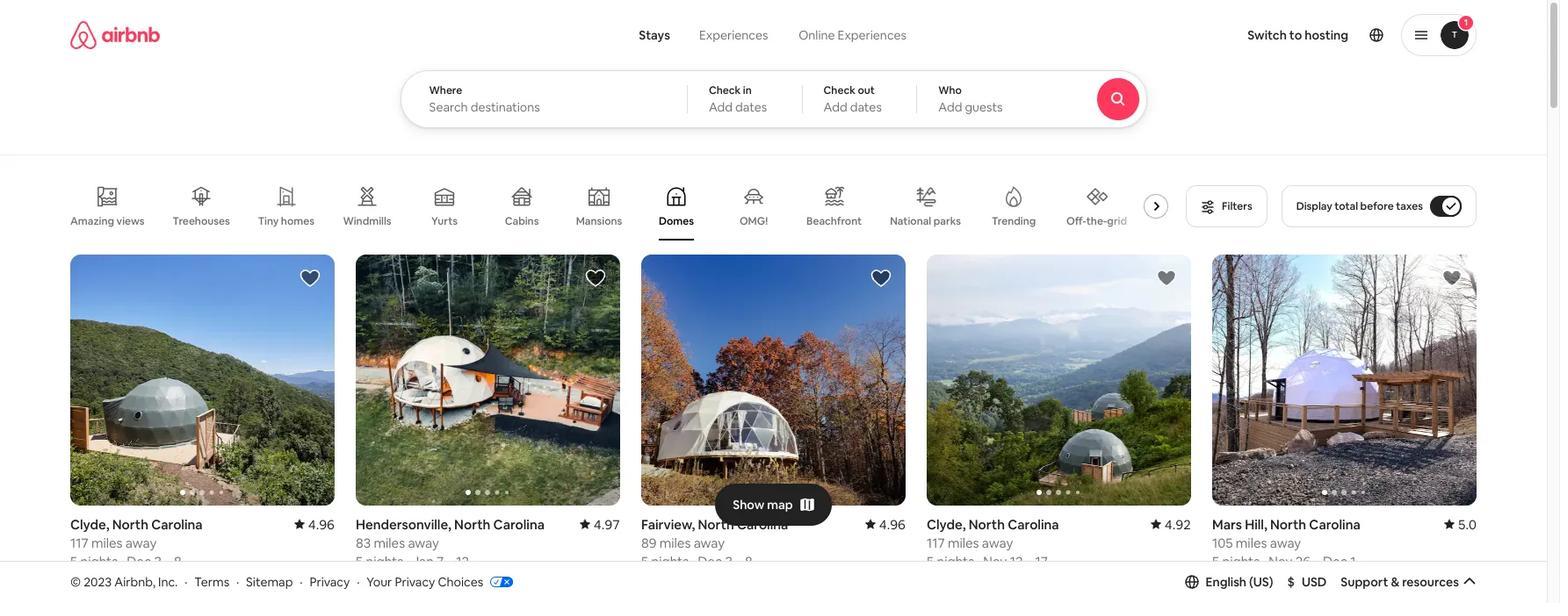 Task type: vqa. For each thing, say whether or not it's contained in the screenshot.
first the miles from left
yes



Task type: locate. For each thing, give the bounding box(es) containing it.
1 inside mars hill, north carolina 105 miles away 5 nights · nov 26 – dec 1 $2,079 total before taxes
[[1351, 554, 1356, 570]]

117 inside clyde, north carolina 117 miles away 5 nights · nov 12 – 17
[[927, 535, 945, 552]]

add to wishlist: hendersonville, north carolina image
[[585, 268, 606, 289]]

your privacy choices link
[[367, 574, 513, 591]]

1 horizontal spatial 12
[[1010, 554, 1023, 570]]

1 check from the left
[[709, 83, 741, 98]]

1
[[1465, 17, 1469, 28], [1351, 554, 1356, 570]]

4 carolina from the left
[[1008, 517, 1059, 533]]

before inside hendersonville, north carolina 83 miles away 5 nights · jan 7 – 12 $1,409 total before taxes
[[430, 577, 471, 594]]

before inside clyde, north carolina 117 miles away 5 nights · dec 3 – 8 $2,071 total before taxes
[[143, 577, 184, 594]]

3 north from the left
[[698, 517, 734, 533]]

2 privacy from the left
[[395, 574, 435, 590]]

taxes inside mars hill, north carolina 105 miles away 5 nights · nov 26 – dec 1 $2,079 total before taxes
[[1332, 577, 1364, 594]]

add down online experiences
[[824, 99, 848, 115]]

check left out
[[824, 83, 856, 98]]

nights
[[80, 554, 118, 570], [366, 554, 403, 570], [652, 554, 689, 570], [937, 554, 975, 570], [1223, 554, 1260, 570]]

1 horizontal spatial add to wishlist: clyde, north carolina image
[[1156, 268, 1178, 289]]

show map
[[733, 497, 793, 513]]

4 away from the left
[[982, 535, 1013, 552]]

12 left '17'
[[1010, 554, 1023, 570]]

away for fairview, north carolina 89 miles away 5 nights · dec 3 – 8
[[694, 535, 725, 552]]

1 dates from the left
[[736, 99, 767, 115]]

1 12 from the left
[[456, 554, 469, 570]]

5 inside mars hill, north carolina 105 miles away 5 nights · nov 26 – dec 1 $2,079 total before taxes
[[1213, 554, 1220, 570]]

3 miles from the left
[[660, 535, 691, 552]]

check inside check in add dates
[[709, 83, 741, 98]]

1 horizontal spatial privacy
[[395, 574, 435, 590]]

4 north from the left
[[969, 517, 1005, 533]]

taxes inside hendersonville, north carolina 83 miles away 5 nights · jan 7 – 12 $1,409 total before taxes
[[474, 577, 507, 594]]

north inside clyde, north carolina 117 miles away 5 nights · dec 3 – 8 $2,071 total before taxes
[[112, 517, 149, 533]]

17
[[1036, 554, 1048, 570]]

4.96 for 4.96 out of 5 average rating icon
[[879, 517, 906, 533]]

2 4.96 from the left
[[879, 517, 906, 533]]

dec inside clyde, north carolina 117 miles away 5 nights · dec 3 – 8 $2,071 total before taxes
[[127, 554, 151, 570]]

0 horizontal spatial dec
[[127, 554, 151, 570]]

0 horizontal spatial 4.96
[[308, 517, 335, 533]]

carolina up "26"
[[1310, 517, 1361, 533]]

before left 'terms' link
[[143, 577, 184, 594]]

none search field containing stays
[[400, 0, 1195, 128]]

jan
[[412, 554, 434, 570]]

5 north from the left
[[1271, 517, 1307, 533]]

add
[[709, 99, 733, 115], [824, 99, 848, 115], [939, 99, 963, 115]]

0 horizontal spatial add
[[709, 99, 733, 115]]

· left '17'
[[978, 554, 981, 570]]

nights inside hendersonville, north carolina 83 miles away 5 nights · jan 7 – 12 $1,409 total before taxes
[[366, 554, 403, 570]]

nov
[[983, 554, 1007, 570], [1269, 554, 1293, 570]]

5
[[70, 554, 78, 570], [356, 554, 363, 570], [641, 554, 649, 570], [927, 554, 934, 570], [1213, 554, 1220, 570]]

3 up inc.
[[154, 554, 162, 570]]

1 carolina from the left
[[151, 517, 203, 533]]

0 vertical spatial 1
[[1465, 17, 1469, 28]]

2 miles from the left
[[374, 535, 405, 552]]

miles for clyde, north carolina 117 miles away 5 nights · nov 12 – 17
[[948, 535, 979, 552]]

0 horizontal spatial 117
[[70, 535, 88, 552]]

check left 'in'
[[709, 83, 741, 98]]

nights for hendersonville, north carolina 83 miles away 5 nights · jan 7 – 12 $1,409 total before taxes
[[366, 554, 403, 570]]

1 3 from the left
[[154, 554, 162, 570]]

2 12 from the left
[[1010, 554, 1023, 570]]

– up inc.
[[164, 554, 171, 570]]

– left '17'
[[1026, 554, 1033, 570]]

1 horizontal spatial nov
[[1269, 554, 1293, 570]]

group containing amazing views
[[70, 172, 1176, 241]]

before
[[1361, 199, 1394, 214], [143, 577, 184, 594], [430, 577, 471, 594], [1288, 577, 1329, 594]]

amazing
[[70, 214, 114, 228]]

airbnb,
[[114, 574, 156, 590]]

dates inside 'check out add dates'
[[850, 99, 882, 115]]

1 117 from the left
[[70, 535, 88, 552]]

profile element
[[950, 0, 1477, 70]]

0 horizontal spatial nov
[[983, 554, 1007, 570]]

1 4.96 from the left
[[308, 517, 335, 533]]

4.92
[[1165, 517, 1192, 533]]

8 for clyde, north carolina 117 miles away 5 nights · dec 3 – 8 $2,071 total before taxes
[[174, 554, 182, 570]]

2 8 from the left
[[745, 554, 753, 570]]

0 horizontal spatial add to wishlist: clyde, north carolina image
[[300, 268, 321, 289]]

117 for clyde, north carolina 117 miles away 5 nights · nov 12 – 17
[[927, 535, 945, 552]]

0 horizontal spatial clyde,
[[70, 517, 109, 533]]

1 horizontal spatial 3
[[725, 554, 733, 570]]

where
[[429, 83, 463, 98]]

1 add from the left
[[709, 99, 733, 115]]

4 5 from the left
[[927, 554, 934, 570]]

add down who
[[939, 99, 963, 115]]

english (us) button
[[1185, 575, 1274, 590]]

carolina inside fairview, north carolina 89 miles away 5 nights · dec 3 – 8
[[737, 517, 789, 533]]

nov left "26"
[[1269, 554, 1293, 570]]

away for clyde, north carolina 117 miles away 5 nights · nov 12 – 17
[[982, 535, 1013, 552]]

privacy down jan
[[395, 574, 435, 590]]

$2,079
[[1213, 577, 1254, 594]]

dates for check out add dates
[[850, 99, 882, 115]]

what can we help you find? tab list
[[625, 18, 783, 53]]

omg!
[[740, 214, 768, 228]]

1 5 from the left
[[70, 554, 78, 570]]

5 inside hendersonville, north carolina 83 miles away 5 nights · jan 7 – 12 $1,409 total before taxes
[[356, 554, 363, 570]]

1 nov from the left
[[983, 554, 1007, 570]]

miles for clyde, north carolina 117 miles away 5 nights · dec 3 – 8 $2,071 total before taxes
[[91, 535, 123, 552]]

north
[[112, 517, 149, 533], [454, 517, 491, 533], [698, 517, 734, 533], [969, 517, 1005, 533], [1271, 517, 1307, 533]]

3 away from the left
[[694, 535, 725, 552]]

5 nights from the left
[[1223, 554, 1260, 570]]

2 horizontal spatial add
[[939, 99, 963, 115]]

add inside 'check out add dates'
[[824, 99, 848, 115]]

national parks
[[890, 214, 961, 228]]

12 up choices
[[456, 554, 469, 570]]

group for hendersonville, north carolina 83 miles away 5 nights · jan 7 – 12 $1,409 total before taxes
[[356, 255, 620, 506]]

– for clyde, north carolina 117 miles away 5 nights · dec 3 – 8 $2,071 total before taxes
[[164, 554, 171, 570]]

None search field
[[400, 0, 1195, 128]]

fairview, north carolina 89 miles away 5 nights · dec 3 – 8
[[641, 517, 789, 570]]

©
[[70, 574, 81, 590]]

1 8 from the left
[[174, 554, 182, 570]]

1 horizontal spatial dec
[[698, 554, 722, 570]]

8 up inc.
[[174, 554, 182, 570]]

8 down show
[[745, 554, 753, 570]]

0 horizontal spatial dates
[[736, 99, 767, 115]]

miles inside clyde, north carolina 117 miles away 5 nights · dec 3 – 8 $2,071 total before taxes
[[91, 535, 123, 552]]

nights up english (us)
[[1223, 554, 1260, 570]]

· down fairview,
[[692, 554, 695, 570]]

0 horizontal spatial 1
[[1351, 554, 1356, 570]]

12
[[456, 554, 469, 570], [1010, 554, 1023, 570]]

nights for clyde, north carolina 117 miles away 5 nights · dec 3 – 8 $2,071 total before taxes
[[80, 554, 118, 570]]

– for fairview, north carolina 89 miles away 5 nights · dec 3 – 8
[[736, 554, 742, 570]]

away inside clyde, north carolina 117 miles away 5 nights · dec 3 – 8 $2,071 total before taxes
[[126, 535, 157, 552]]

mars
[[1213, 517, 1243, 533]]

nights for fairview, north carolina 89 miles away 5 nights · dec 3 – 8
[[652, 554, 689, 570]]

· up © 2023 airbnb, inc. ·
[[121, 554, 124, 570]]

2 nights from the left
[[366, 554, 403, 570]]

1 vertical spatial 1
[[1351, 554, 1356, 570]]

–
[[164, 554, 171, 570], [447, 554, 453, 570], [736, 554, 742, 570], [1026, 554, 1033, 570], [1314, 554, 1321, 570]]

· up (us)
[[1263, 554, 1266, 570]]

carolina up inc.
[[151, 517, 203, 533]]

3 inside clyde, north carolina 117 miles away 5 nights · dec 3 – 8 $2,071 total before taxes
[[154, 554, 162, 570]]

carolina inside clyde, north carolina 117 miles away 5 nights · dec 3 – 8 $2,071 total before taxes
[[151, 517, 203, 533]]

add inside check in add dates
[[709, 99, 733, 115]]

1 miles from the left
[[91, 535, 123, 552]]

nights up your
[[366, 554, 403, 570]]

before down "26"
[[1288, 577, 1329, 594]]

2 – from the left
[[447, 554, 453, 570]]

3
[[154, 554, 162, 570], [725, 554, 733, 570]]

clyde, right 4.96 out of 5 average rating icon
[[927, 517, 966, 533]]

1 horizontal spatial 117
[[927, 535, 945, 552]]

3 – from the left
[[736, 554, 742, 570]]

total inside display total before taxes button
[[1335, 199, 1359, 214]]

group
[[70, 172, 1176, 241], [70, 255, 335, 506], [356, 255, 620, 506], [641, 255, 906, 506], [927, 255, 1192, 506], [1213, 255, 1477, 506]]

add to wishlist: clyde, north carolina image
[[300, 268, 321, 289], [1156, 268, 1178, 289]]

miles inside hendersonville, north carolina 83 miles away 5 nights · jan 7 – 12 $1,409 total before taxes
[[374, 535, 405, 552]]

3 dec from the left
[[1323, 554, 1348, 570]]

carolina up '17'
[[1008, 517, 1059, 533]]

4.97 out of 5 average rating image
[[580, 517, 620, 533]]

2 north from the left
[[454, 517, 491, 533]]

nov inside clyde, north carolina 117 miles away 5 nights · nov 12 – 17
[[983, 554, 1007, 570]]

group for clyde, north carolina 117 miles away 5 nights · dec 3 – 8 $2,071 total before taxes
[[70, 255, 335, 506]]

clyde, inside clyde, north carolina 117 miles away 5 nights · dec 3 – 8 $2,071 total before taxes
[[70, 517, 109, 533]]

sitemap
[[246, 574, 293, 590]]

total right 2023
[[112, 577, 141, 594]]

check inside 'check out add dates'
[[824, 83, 856, 98]]

clyde, up 2023
[[70, 517, 109, 533]]

117
[[70, 535, 88, 552], [927, 535, 945, 552]]

1 horizontal spatial 4.96
[[879, 517, 906, 533]]

filters button
[[1186, 185, 1268, 228]]

support & resources
[[1341, 575, 1460, 590]]

group for clyde, north carolina 117 miles away 5 nights · nov 12 – 17
[[927, 255, 1192, 506]]

1 horizontal spatial experiences
[[838, 27, 907, 43]]

5 carolina from the left
[[1310, 517, 1361, 533]]

clyde,
[[70, 517, 109, 533], [927, 517, 966, 533]]

4 miles from the left
[[948, 535, 979, 552]]

2 carolina from the left
[[494, 517, 545, 533]]

2 horizontal spatial dec
[[1323, 554, 1348, 570]]

2 add to wishlist: clyde, north carolina image from the left
[[1156, 268, 1178, 289]]

1 horizontal spatial check
[[824, 83, 856, 98]]

nights inside fairview, north carolina 89 miles away 5 nights · dec 3 – 8
[[652, 554, 689, 570]]

· inside mars hill, north carolina 105 miles away 5 nights · nov 26 – dec 1 $2,079 total before taxes
[[1263, 554, 1266, 570]]

– down show
[[736, 554, 742, 570]]

2 3 from the left
[[725, 554, 733, 570]]

nights up 2023
[[80, 554, 118, 570]]

privacy left $1,409
[[310, 574, 350, 590]]

1 – from the left
[[164, 554, 171, 570]]

12 inside hendersonville, north carolina 83 miles away 5 nights · jan 7 – 12 $1,409 total before taxes
[[456, 554, 469, 570]]

carolina down show map
[[737, 517, 789, 533]]

miles inside clyde, north carolina 117 miles away 5 nights · nov 12 – 17
[[948, 535, 979, 552]]

2 nov from the left
[[1269, 554, 1293, 570]]

0 horizontal spatial 3
[[154, 554, 162, 570]]

5 inside fairview, north carolina 89 miles away 5 nights · dec 3 – 8
[[641, 554, 649, 570]]

experiences up 'in'
[[699, 27, 768, 43]]

2 5 from the left
[[356, 554, 363, 570]]

5 inside clyde, north carolina 117 miles away 5 nights · dec 3 – 8 $2,071 total before taxes
[[70, 554, 78, 570]]

away
[[126, 535, 157, 552], [408, 535, 439, 552], [694, 535, 725, 552], [982, 535, 1013, 552], [1270, 535, 1302, 552]]

– inside hendersonville, north carolina 83 miles away 5 nights · jan 7 – 12 $1,409 total before taxes
[[447, 554, 453, 570]]

miles for hendersonville, north carolina 83 miles away 5 nights · jan 7 – 12 $1,409 total before taxes
[[374, 535, 405, 552]]

dates down 'in'
[[736, 99, 767, 115]]

carolina for clyde, north carolina 117 miles away 5 nights · dec 3 – 8 $2,071 total before taxes
[[151, 517, 203, 533]]

– inside clyde, north carolina 117 miles away 5 nights · dec 3 – 8 $2,071 total before taxes
[[164, 554, 171, 570]]

away inside hendersonville, north carolina 83 miles away 5 nights · jan 7 – 12 $1,409 total before taxes
[[408, 535, 439, 552]]

· left "privacy" link
[[300, 574, 303, 590]]

3 for clyde,
[[154, 554, 162, 570]]

hosting
[[1305, 27, 1349, 43]]

dates down out
[[850, 99, 882, 115]]

total
[[1335, 199, 1359, 214], [112, 577, 141, 594], [399, 577, 427, 594], [1257, 577, 1285, 594]]

2 add from the left
[[824, 99, 848, 115]]

add down experiences button
[[709, 99, 733, 115]]

1 add to wishlist: clyde, north carolina image from the left
[[300, 268, 321, 289]]

3 add from the left
[[939, 99, 963, 115]]

0 horizontal spatial 12
[[456, 554, 469, 570]]

stays button
[[625, 18, 684, 53]]

check in add dates
[[709, 83, 767, 115]]

$1,409
[[356, 577, 396, 594]]

total down jan
[[399, 577, 427, 594]]

2 117 from the left
[[927, 535, 945, 552]]

away inside clyde, north carolina 117 miles away 5 nights · nov 12 – 17
[[982, 535, 1013, 552]]

2 clyde, from the left
[[927, 517, 966, 533]]

tiny
[[258, 214, 279, 228]]

experiences button
[[684, 18, 783, 53]]

3 nights from the left
[[652, 554, 689, 570]]

5 miles from the left
[[1236, 535, 1268, 552]]

1 horizontal spatial add
[[824, 99, 848, 115]]

carolina inside hendersonville, north carolina 83 miles away 5 nights · jan 7 – 12 $1,409 total before taxes
[[494, 517, 545, 533]]

3 carolina from the left
[[737, 517, 789, 533]]

117 inside clyde, north carolina 117 miles away 5 nights · dec 3 – 8 $2,071 total before taxes
[[70, 535, 88, 552]]

out
[[858, 83, 875, 98]]

4.92 out of 5 average rating image
[[1151, 517, 1192, 533]]

carolina inside clyde, north carolina 117 miles away 5 nights · nov 12 – 17
[[1008, 517, 1059, 533]]

1 button
[[1402, 14, 1477, 56]]

0 horizontal spatial privacy
[[310, 574, 350, 590]]

5 5 from the left
[[1213, 554, 1220, 570]]

experiences
[[699, 27, 768, 43], [838, 27, 907, 43]]

·
[[121, 554, 124, 570], [406, 554, 409, 570], [692, 554, 695, 570], [978, 554, 981, 570], [1263, 554, 1266, 570], [185, 574, 188, 590], [236, 574, 239, 590], [300, 574, 303, 590], [357, 574, 360, 590]]

3 down show map button at the bottom of page
[[725, 554, 733, 570]]

add to wishlist: fairview, north carolina image
[[871, 268, 892, 289]]

1 dec from the left
[[127, 554, 151, 570]]

1 experiences from the left
[[699, 27, 768, 43]]

miles inside mars hill, north carolina 105 miles away 5 nights · nov 26 – dec 1 $2,079 total before taxes
[[1236, 535, 1268, 552]]

2 check from the left
[[824, 83, 856, 98]]

clyde, north carolina 117 miles away 5 nights · dec 3 – 8 $2,071 total before taxes
[[70, 517, 220, 594]]

1 nights from the left
[[80, 554, 118, 570]]

total left $
[[1257, 577, 1285, 594]]

north inside mars hill, north carolina 105 miles away 5 nights · nov 26 – dec 1 $2,079 total before taxes
[[1271, 517, 1307, 533]]

carolina
[[151, 517, 203, 533], [494, 517, 545, 533], [737, 517, 789, 533], [1008, 517, 1059, 533], [1310, 517, 1361, 533]]

choices
[[438, 574, 483, 590]]

5 for hendersonville, north carolina 83 miles away 5 nights · jan 7 – 12 $1,409 total before taxes
[[356, 554, 363, 570]]

nights inside clyde, north carolina 117 miles away 5 nights · dec 3 – 8 $2,071 total before taxes
[[80, 554, 118, 570]]

beachfront
[[807, 214, 862, 228]]

Where field
[[429, 99, 659, 115]]

0 horizontal spatial check
[[709, 83, 741, 98]]

5 for clyde, north carolina 117 miles away 5 nights · dec 3 – 8 $2,071 total before taxes
[[70, 554, 78, 570]]

before down 7
[[430, 577, 471, 594]]

dates
[[736, 99, 767, 115], [850, 99, 882, 115]]

add to wishlist: clyde, north carolina image for 4.96
[[300, 268, 321, 289]]

check
[[709, 83, 741, 98], [824, 83, 856, 98]]

5 away from the left
[[1270, 535, 1302, 552]]

– inside clyde, north carolina 117 miles away 5 nights · nov 12 – 17
[[1026, 554, 1033, 570]]

dec inside fairview, north carolina 89 miles away 5 nights · dec 3 – 8
[[698, 554, 722, 570]]

4 nights from the left
[[937, 554, 975, 570]]

1 horizontal spatial dates
[[850, 99, 882, 115]]

1 horizontal spatial clyde,
[[927, 517, 966, 533]]

support
[[1341, 575, 1389, 590]]

before right display
[[1361, 199, 1394, 214]]

5 – from the left
[[1314, 554, 1321, 570]]

north inside hendersonville, north carolina 83 miles away 5 nights · jan 7 – 12 $1,409 total before taxes
[[454, 517, 491, 533]]

carolina for clyde, north carolina 117 miles away 5 nights · nov 12 – 17
[[1008, 517, 1059, 533]]

filters
[[1222, 199, 1253, 214]]

– right 7
[[447, 554, 453, 570]]

12 inside clyde, north carolina 117 miles away 5 nights · nov 12 – 17
[[1010, 554, 1023, 570]]

– for hendersonville, north carolina 83 miles away 5 nights · jan 7 – 12 $1,409 total before taxes
[[447, 554, 453, 570]]

1 horizontal spatial 8
[[745, 554, 753, 570]]

english
[[1206, 575, 1247, 590]]

5 inside clyde, north carolina 117 miles away 5 nights · nov 12 – 17
[[927, 554, 934, 570]]

total right display
[[1335, 199, 1359, 214]]

8
[[174, 554, 182, 570], [745, 554, 753, 570]]

nights inside clyde, north carolina 117 miles away 5 nights · nov 12 – 17
[[937, 554, 975, 570]]

3 5 from the left
[[641, 554, 649, 570]]

1 clyde, from the left
[[70, 517, 109, 533]]

experiences right online
[[838, 27, 907, 43]]

4 – from the left
[[1026, 554, 1033, 570]]

1 horizontal spatial 1
[[1465, 17, 1469, 28]]

0 horizontal spatial experiences
[[699, 27, 768, 43]]

before inside button
[[1361, 199, 1394, 214]]

0 horizontal spatial 8
[[174, 554, 182, 570]]

privacy
[[310, 574, 350, 590], [395, 574, 435, 590]]

2 dec from the left
[[698, 554, 722, 570]]

3 inside fairview, north carolina 89 miles away 5 nights · dec 3 – 8
[[725, 554, 733, 570]]

carolina left 4.97 out of 5 average rating image
[[494, 517, 545, 533]]

$ usd
[[1288, 575, 1327, 590]]

total inside hendersonville, north carolina 83 miles away 5 nights · jan 7 – 12 $1,409 total before taxes
[[399, 577, 427, 594]]

– right "26"
[[1314, 554, 1321, 570]]

nights down 89
[[652, 554, 689, 570]]

2 dates from the left
[[850, 99, 882, 115]]

clyde, inside clyde, north carolina 117 miles away 5 nights · nov 12 – 17
[[927, 517, 966, 533]]

switch to hosting
[[1248, 27, 1349, 43]]

homes
[[281, 214, 315, 228]]

dec for clyde,
[[127, 554, 151, 570]]

windmills
[[343, 214, 392, 228]]

nov left '17'
[[983, 554, 1007, 570]]

away inside fairview, north carolina 89 miles away 5 nights · dec 3 – 8
[[694, 535, 725, 552]]

– inside fairview, north carolina 89 miles away 5 nights · dec 3 – 8
[[736, 554, 742, 570]]

total inside clyde, north carolina 117 miles away 5 nights · dec 3 – 8 $2,071 total before taxes
[[112, 577, 141, 594]]

· right inc.
[[185, 574, 188, 590]]

dates inside check in add dates
[[736, 99, 767, 115]]

north for clyde, north carolina 117 miles away 5 nights · dec 3 – 8 $2,071 total before taxes
[[112, 517, 149, 533]]

north inside fairview, north carolina 89 miles away 5 nights · dec 3 – 8
[[698, 517, 734, 533]]

· left jan
[[406, 554, 409, 570]]

2 away from the left
[[408, 535, 439, 552]]

miles inside fairview, north carolina 89 miles away 5 nights · dec 3 – 8
[[660, 535, 691, 552]]

1 north from the left
[[112, 517, 149, 533]]

nov inside mars hill, north carolina 105 miles away 5 nights · nov 26 – dec 1 $2,079 total before taxes
[[1269, 554, 1293, 570]]

north inside clyde, north carolina 117 miles away 5 nights · nov 12 – 17
[[969, 517, 1005, 533]]

8 inside clyde, north carolina 117 miles away 5 nights · dec 3 – 8 $2,071 total before taxes
[[174, 554, 182, 570]]

carolina inside mars hill, north carolina 105 miles away 5 nights · nov 26 – dec 1 $2,079 total before taxes
[[1310, 517, 1361, 533]]

add for check out add dates
[[824, 99, 848, 115]]

add to wishlist: mars hill, north carolina image
[[1442, 268, 1463, 289]]

8 inside fairview, north carolina 89 miles away 5 nights · dec 3 – 8
[[745, 554, 753, 570]]

off-the-grid
[[1067, 214, 1127, 228]]

1 away from the left
[[126, 535, 157, 552]]

nights left '17'
[[937, 554, 975, 570]]



Task type: describe. For each thing, give the bounding box(es) containing it.
away for clyde, north carolina 117 miles away 5 nights · dec 3 – 8 $2,071 total before taxes
[[126, 535, 157, 552]]

carolina for hendersonville, north carolina 83 miles away 5 nights · jan 7 – 12 $1,409 total before taxes
[[494, 517, 545, 533]]

$2,071
[[70, 577, 109, 594]]

display total before taxes
[[1297, 199, 1424, 214]]

sitemap link
[[246, 574, 293, 590]]

nights inside mars hill, north carolina 105 miles away 5 nights · nov 26 – dec 1 $2,079 total before taxes
[[1223, 554, 1260, 570]]

usd
[[1302, 575, 1327, 590]]

8 for fairview, north carolina 89 miles away 5 nights · dec 3 – 8
[[745, 554, 753, 570]]

check for check in add dates
[[709, 83, 741, 98]]

cabins
[[505, 214, 539, 228]]

yurts
[[431, 214, 458, 228]]

check out add dates
[[824, 83, 882, 115]]

stays
[[639, 27, 670, 43]]

treehouses
[[173, 214, 230, 228]]

online experiences link
[[783, 18, 922, 53]]

online
[[799, 27, 835, 43]]

off-
[[1067, 214, 1087, 228]]

dec for fairview,
[[698, 554, 722, 570]]

before inside mars hill, north carolina 105 miles away 5 nights · nov 26 – dec 1 $2,079 total before taxes
[[1288, 577, 1329, 594]]

the-
[[1087, 214, 1108, 228]]

north for hendersonville, north carolina 83 miles away 5 nights · jan 7 – 12 $1,409 total before taxes
[[454, 517, 491, 533]]

4.97
[[594, 517, 620, 533]]

2 experiences from the left
[[838, 27, 907, 43]]

&
[[1391, 575, 1400, 590]]

mars hill, north carolina 105 miles away 5 nights · nov 26 – dec 1 $2,079 total before taxes
[[1213, 517, 1364, 594]]

3 for fairview,
[[725, 554, 733, 570]]

5 for fairview, north carolina 89 miles away 5 nights · dec 3 – 8
[[641, 554, 649, 570]]

4.96 out of 5 average rating image
[[865, 517, 906, 533]]

5.0 out of 5 average rating image
[[1444, 517, 1477, 533]]

your privacy choices
[[367, 574, 483, 590]]

who add guests
[[939, 83, 1003, 115]]

who
[[939, 83, 962, 98]]

· inside clyde, north carolina 117 miles away 5 nights · dec 3 – 8 $2,071 total before taxes
[[121, 554, 124, 570]]

2023
[[84, 574, 112, 590]]

89
[[641, 535, 657, 552]]

hendersonville, north carolina 83 miles away 5 nights · jan 7 – 12 $1,409 total before taxes
[[356, 517, 545, 594]]

tiny homes
[[258, 214, 315, 228]]

total inside mars hill, north carolina 105 miles away 5 nights · nov 26 – dec 1 $2,079 total before taxes
[[1257, 577, 1285, 594]]

dec inside mars hill, north carolina 105 miles away 5 nights · nov 26 – dec 1 $2,079 total before taxes
[[1323, 554, 1348, 570]]

show map button
[[716, 484, 832, 526]]

clyde, for clyde, north carolina 117 miles away 5 nights · dec 3 – 8 $2,071 total before taxes
[[70, 517, 109, 533]]

· inside fairview, north carolina 89 miles away 5 nights · dec 3 – 8
[[692, 554, 695, 570]]

experiences inside button
[[699, 27, 768, 43]]

7
[[437, 554, 444, 570]]

add for check in add dates
[[709, 99, 733, 115]]

add to wishlist: clyde, north carolina image for 4.92
[[1156, 268, 1178, 289]]

support & resources button
[[1341, 575, 1477, 590]]

domes
[[659, 214, 694, 228]]

· inside hendersonville, north carolina 83 miles away 5 nights · jan 7 – 12 $1,409 total before taxes
[[406, 554, 409, 570]]

away for hendersonville, north carolina 83 miles away 5 nights · jan 7 – 12 $1,409 total before taxes
[[408, 535, 439, 552]]

resources
[[1403, 575, 1460, 590]]

terms link
[[194, 574, 229, 590]]

online experiences
[[799, 27, 907, 43]]

4.96 out of 5 average rating image
[[294, 517, 335, 533]]

105
[[1213, 535, 1233, 552]]

terms
[[194, 574, 229, 590]]

group for mars hill, north carolina 105 miles away 5 nights · nov 26 – dec 1 $2,079 total before taxes
[[1213, 255, 1477, 506]]

switch
[[1248, 27, 1287, 43]]

display
[[1297, 199, 1333, 214]]

· inside clyde, north carolina 117 miles away 5 nights · nov 12 – 17
[[978, 554, 981, 570]]

your
[[367, 574, 392, 590]]

· left your
[[357, 574, 360, 590]]

parks
[[934, 214, 961, 228]]

1 privacy from the left
[[310, 574, 350, 590]]

nights for clyde, north carolina 117 miles away 5 nights · nov 12 – 17
[[937, 554, 975, 570]]

4.96 for 4.96 out of 5 average rating image
[[308, 517, 335, 533]]

5 for clyde, north carolina 117 miles away 5 nights · nov 12 – 17
[[927, 554, 934, 570]]

miles for fairview, north carolina 89 miles away 5 nights · dec 3 – 8
[[660, 535, 691, 552]]

$
[[1288, 575, 1295, 590]]

away inside mars hill, north carolina 105 miles away 5 nights · nov 26 – dec 1 $2,079 total before taxes
[[1270, 535, 1302, 552]]

clyde, north carolina 117 miles away 5 nights · nov 12 – 17
[[927, 517, 1059, 570]]

switch to hosting link
[[1238, 17, 1359, 54]]

national
[[890, 214, 932, 228]]

privacy link
[[310, 574, 350, 590]]

taxes inside clyde, north carolina 117 miles away 5 nights · dec 3 – 8 $2,071 total before taxes
[[187, 577, 220, 594]]

– for clyde, north carolina 117 miles away 5 nights · nov 12 – 17
[[1026, 554, 1033, 570]]

add inside who add guests
[[939, 99, 963, 115]]

amazing views
[[70, 214, 145, 228]]

map
[[767, 497, 793, 513]]

1 inside dropdown button
[[1465, 17, 1469, 28]]

terms · sitemap · privacy ·
[[194, 574, 360, 590]]

· right 'terms' link
[[236, 574, 239, 590]]

carolina for fairview, north carolina 89 miles away 5 nights · dec 3 – 8
[[737, 517, 789, 533]]

dates for check in add dates
[[736, 99, 767, 115]]

trending
[[992, 214, 1036, 228]]

clyde, for clyde, north carolina 117 miles away 5 nights · nov 12 – 17
[[927, 517, 966, 533]]

83
[[356, 535, 371, 552]]

north for clyde, north carolina 117 miles away 5 nights · nov 12 – 17
[[969, 517, 1005, 533]]

check for check out add dates
[[824, 83, 856, 98]]

mansions
[[576, 214, 622, 228]]

© 2023 airbnb, inc. ·
[[70, 574, 188, 590]]

guests
[[965, 99, 1003, 115]]

fairview,
[[641, 517, 695, 533]]

english (us)
[[1206, 575, 1274, 590]]

5.0
[[1458, 517, 1477, 533]]

views
[[117, 214, 145, 228]]

show
[[733, 497, 765, 513]]

hill,
[[1245, 517, 1268, 533]]

taxes inside button
[[1396, 199, 1424, 214]]

stays tab panel
[[400, 70, 1195, 128]]

north for fairview, north carolina 89 miles away 5 nights · dec 3 – 8
[[698, 517, 734, 533]]

– inside mars hill, north carolina 105 miles away 5 nights · nov 26 – dec 1 $2,079 total before taxes
[[1314, 554, 1321, 570]]

in
[[743, 83, 752, 98]]

26
[[1296, 554, 1311, 570]]

hendersonville,
[[356, 517, 452, 533]]

inc.
[[158, 574, 178, 590]]

grid
[[1108, 214, 1127, 228]]

display total before taxes button
[[1282, 185, 1477, 228]]

117 for clyde, north carolina 117 miles away 5 nights · dec 3 – 8 $2,071 total before taxes
[[70, 535, 88, 552]]

to
[[1290, 27, 1303, 43]]

(us)
[[1250, 575, 1274, 590]]



